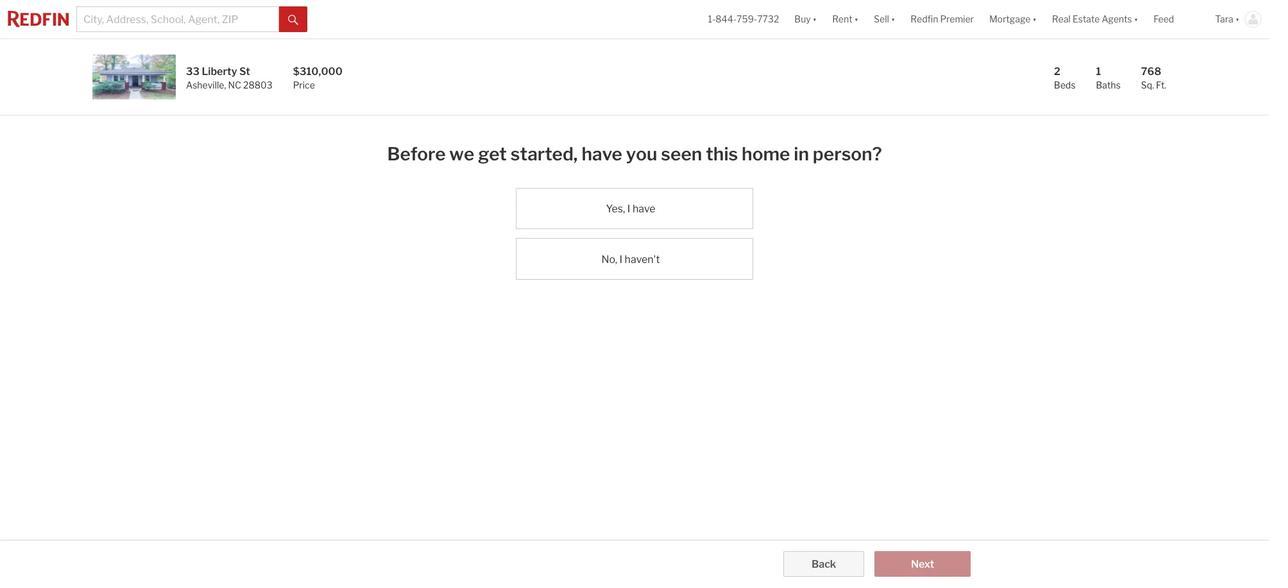 Task type: vqa. For each thing, say whether or not it's contained in the screenshot.
Home type
no



Task type: locate. For each thing, give the bounding box(es) containing it.
price
[[293, 80, 315, 90]]

i right yes,
[[628, 203, 631, 215]]

2
[[1054, 65, 1061, 78]]

0 horizontal spatial i
[[620, 253, 623, 265]]

mortgage ▾ button
[[990, 0, 1037, 39]]

▾ right rent
[[855, 14, 859, 25]]

rent
[[833, 14, 853, 25]]

1 ▾ from the left
[[813, 14, 817, 25]]

$310,000 price
[[293, 65, 343, 90]]

st
[[239, 65, 250, 78]]

6 ▾ from the left
[[1236, 14, 1240, 25]]

▾ for sell ▾
[[891, 14, 896, 25]]

buy ▾ button
[[795, 0, 817, 39]]

estate
[[1073, 14, 1100, 25]]

have left you
[[582, 143, 623, 165]]

no, i haven't
[[602, 253, 660, 265]]

real estate agents ▾ button
[[1045, 0, 1146, 39]]

real estate agents ▾
[[1053, 14, 1139, 25]]

yes,
[[606, 203, 625, 215]]

▾ right buy
[[813, 14, 817, 25]]

yes, i have
[[606, 203, 656, 215]]

0 vertical spatial i
[[628, 203, 631, 215]]

agents
[[1102, 14, 1133, 25]]

1 horizontal spatial have
[[633, 203, 656, 215]]

$310,000
[[293, 65, 343, 78]]

in
[[794, 143, 809, 165]]

,
[[224, 80, 226, 90]]

baths
[[1096, 80, 1121, 90]]

have
[[582, 143, 623, 165], [633, 203, 656, 215]]

3 ▾ from the left
[[891, 14, 896, 25]]

1-844-759-7732
[[708, 14, 779, 25]]

▾ right mortgage
[[1033, 14, 1037, 25]]

0 horizontal spatial have
[[582, 143, 623, 165]]

768
[[1142, 65, 1162, 78]]

mortgage
[[990, 14, 1031, 25]]

1 vertical spatial have
[[633, 203, 656, 215]]

1 baths
[[1096, 65, 1121, 90]]

33 liberty st asheville , nc 28803
[[186, 65, 273, 90]]

sell ▾
[[874, 14, 896, 25]]

▾
[[813, 14, 817, 25], [855, 14, 859, 25], [891, 14, 896, 25], [1033, 14, 1037, 25], [1134, 14, 1139, 25], [1236, 14, 1240, 25]]

1-
[[708, 14, 716, 25]]

before
[[387, 143, 446, 165]]

haven't
[[625, 253, 660, 265]]

seen
[[661, 143, 702, 165]]

▾ right sell
[[891, 14, 896, 25]]

real estate agents ▾ link
[[1053, 0, 1139, 39]]

▾ for rent ▾
[[855, 14, 859, 25]]

have right yes,
[[633, 203, 656, 215]]

▾ right tara
[[1236, 14, 1240, 25]]

33
[[186, 65, 200, 78]]

buy
[[795, 14, 811, 25]]

started,
[[511, 143, 578, 165]]

▾ right agents
[[1134, 14, 1139, 25]]

feed button
[[1146, 0, 1208, 39]]

1 horizontal spatial i
[[628, 203, 631, 215]]

i right no,
[[620, 253, 623, 265]]

mortgage ▾
[[990, 14, 1037, 25]]

1 vertical spatial i
[[620, 253, 623, 265]]

▾ for buy ▾
[[813, 14, 817, 25]]

2 ▾ from the left
[[855, 14, 859, 25]]

buy ▾ button
[[787, 0, 825, 39]]

i
[[628, 203, 631, 215], [620, 253, 623, 265]]

tara
[[1216, 14, 1234, 25]]

759-
[[737, 14, 758, 25]]

submit search image
[[288, 15, 298, 25]]

City, Address, School, Agent, ZIP search field
[[76, 6, 279, 32]]

768 sq. ft.
[[1142, 65, 1167, 90]]

asheville
[[186, 80, 224, 90]]

5 ▾ from the left
[[1134, 14, 1139, 25]]

▾ for tara ▾
[[1236, 14, 1240, 25]]

28803
[[243, 80, 273, 90]]

4 ▾ from the left
[[1033, 14, 1037, 25]]

tara ▾
[[1216, 14, 1240, 25]]

▾ inside "dropdown button"
[[1134, 14, 1139, 25]]



Task type: describe. For each thing, give the bounding box(es) containing it.
back
[[812, 558, 836, 571]]

i for have
[[628, 203, 631, 215]]

▾ for mortgage ▾
[[1033, 14, 1037, 25]]

you
[[626, 143, 658, 165]]

no,
[[602, 253, 617, 265]]

get
[[478, 143, 507, 165]]

sq.
[[1142, 80, 1155, 90]]

rent ▾ button
[[833, 0, 859, 39]]

person?
[[813, 143, 882, 165]]

2 beds
[[1054, 65, 1076, 90]]

redfin
[[911, 14, 939, 25]]

before we get started, have you seen this home in person?. required field. element
[[387, 136, 882, 168]]

premier
[[941, 14, 974, 25]]

1
[[1096, 65, 1102, 78]]

buy ▾
[[795, 14, 817, 25]]

rent ▾
[[833, 14, 859, 25]]

0 vertical spatial have
[[582, 143, 623, 165]]

rent ▾ button
[[825, 0, 867, 39]]

liberty
[[202, 65, 237, 78]]

mortgage ▾ button
[[982, 0, 1045, 39]]

feed
[[1154, 14, 1175, 25]]

before we get started, have you seen this home in person?
[[387, 143, 882, 165]]

i for haven't
[[620, 253, 623, 265]]

7732
[[757, 14, 779, 25]]

844-
[[716, 14, 737, 25]]

next
[[911, 558, 935, 571]]

back button
[[784, 551, 865, 577]]

home
[[742, 143, 790, 165]]

we
[[450, 143, 475, 165]]

sell ▾ button
[[867, 0, 903, 39]]

redfin premier button
[[903, 0, 982, 39]]

next button
[[875, 551, 971, 577]]

beds
[[1054, 80, 1076, 90]]

real
[[1053, 14, 1071, 25]]

nc
[[228, 80, 241, 90]]

ft.
[[1157, 80, 1167, 90]]

redfin premier
[[911, 14, 974, 25]]

sell
[[874, 14, 890, 25]]

sell ▾ button
[[874, 0, 896, 39]]

1-844-759-7732 link
[[708, 14, 779, 25]]

this
[[706, 143, 738, 165]]



